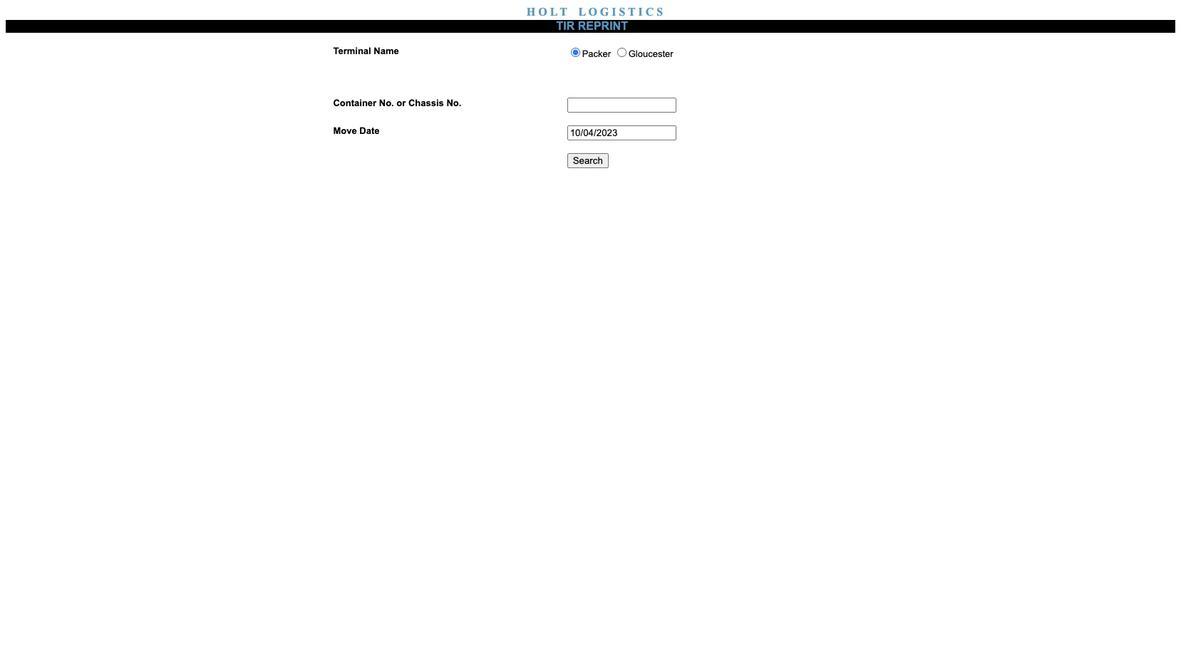 Task type: vqa. For each thing, say whether or not it's contained in the screenshot.
#
no



Task type: locate. For each thing, give the bounding box(es) containing it.
None radio
[[571, 48, 580, 57], [617, 48, 627, 57], [571, 48, 580, 57], [617, 48, 627, 57]]

move date
[[333, 125, 380, 136]]

terminal name
[[333, 46, 399, 56]]

1 i from the left
[[612, 6, 616, 18]]

1 horizontal spatial i
[[639, 6, 643, 18]]

s
[[619, 6, 626, 18], [657, 6, 663, 18]]

0 horizontal spatial no.
[[379, 98, 394, 108]]

0 horizontal spatial o
[[539, 6, 547, 18]]

h
[[527, 6, 536, 18]]

1 horizontal spatial s
[[657, 6, 663, 18]]

or
[[397, 98, 406, 108]]

s left t
[[619, 6, 626, 18]]

t
[[628, 6, 636, 18]]

o left g
[[589, 6, 597, 18]]

None text field
[[567, 125, 676, 140]]

0 horizontal spatial s
[[619, 6, 626, 18]]

name
[[374, 46, 399, 56]]

o left l
[[539, 6, 547, 18]]

i
[[612, 6, 616, 18], [639, 6, 643, 18]]

None submit
[[567, 153, 609, 168]]

no. left or
[[379, 98, 394, 108]]

move
[[333, 125, 357, 136]]

o
[[539, 6, 547, 18], [589, 6, 597, 18]]

i right t
[[639, 6, 643, 18]]

packer
[[582, 48, 614, 59]]

no. right chassis
[[447, 98, 462, 108]]

no.
[[379, 98, 394, 108], [447, 98, 462, 108]]

None field
[[567, 98, 676, 113]]

l
[[550, 6, 558, 18]]

0 horizontal spatial i
[[612, 6, 616, 18]]

1 horizontal spatial no.
[[447, 98, 462, 108]]

1 s from the left
[[619, 6, 626, 18]]

terminal
[[333, 46, 371, 56]]

s right c
[[657, 6, 663, 18]]

reprint
[[578, 20, 628, 32]]

i right g
[[612, 6, 616, 18]]

1 horizontal spatial o
[[589, 6, 597, 18]]



Task type: describe. For each thing, give the bounding box(es) containing it.
2 o from the left
[[589, 6, 597, 18]]

2 i from the left
[[639, 6, 643, 18]]

2 no. from the left
[[447, 98, 462, 108]]

1 o from the left
[[539, 6, 547, 18]]

tir
[[557, 20, 575, 32]]

container
[[333, 98, 377, 108]]

1 no. from the left
[[379, 98, 394, 108]]

2 s from the left
[[657, 6, 663, 18]]

chassis
[[409, 98, 444, 108]]

h          o l t    l o g i s t i c s tir reprint
[[527, 6, 663, 32]]

container no. or chassis no.
[[333, 98, 462, 108]]

t    l
[[560, 6, 586, 18]]

gloucester
[[629, 48, 674, 59]]

c
[[646, 6, 654, 18]]

date
[[360, 125, 380, 136]]

g
[[600, 6, 609, 18]]



